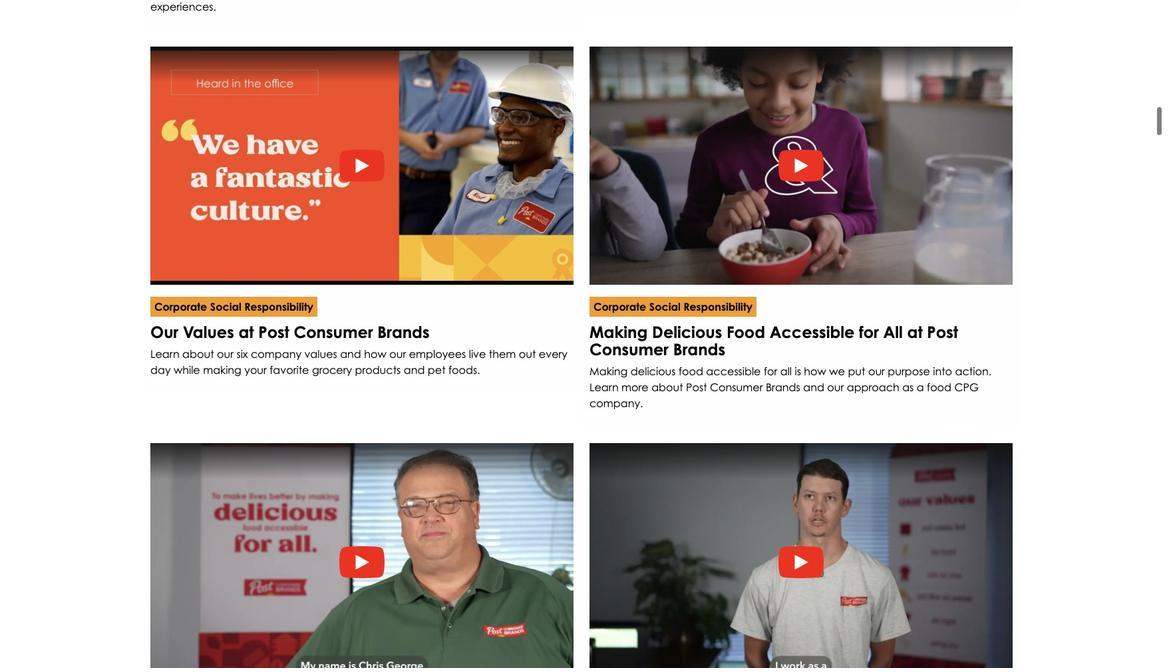 Task type: describe. For each thing, give the bounding box(es) containing it.
making
[[203, 363, 241, 377]]

0 vertical spatial for
[[859, 322, 879, 342]]

values
[[183, 322, 234, 342]]

day
[[150, 363, 171, 377]]

as
[[902, 381, 914, 394]]

corporate for making
[[593, 300, 646, 313]]

live
[[469, 347, 486, 361]]

social for delicious
[[649, 300, 681, 313]]

2 horizontal spatial brands
[[766, 381, 800, 394]]

out
[[519, 347, 536, 361]]

approach
[[847, 381, 899, 394]]

corporate social responsibility for values
[[154, 300, 313, 313]]

our up approach
[[868, 365, 885, 378]]

1 horizontal spatial consumer
[[590, 339, 669, 359]]

responsibility for at
[[244, 300, 313, 313]]

every
[[539, 347, 568, 361]]

responsibility for food
[[684, 300, 752, 313]]

learn inside our values at post consumer brands learn about our six company values and how our employees live them out every day while making your favorite grocery products and pet foods.
[[150, 347, 179, 361]]

delicious
[[652, 322, 722, 342]]

social for values
[[210, 300, 241, 313]]

your
[[244, 363, 267, 377]]

a
[[917, 381, 924, 394]]

making delicious food accessible for all at post consumer brands making delicious food accessible for all is how we put our purpose into action. learn more about post consumer brands and our approach as a food cpg company.
[[590, 322, 991, 410]]

our values at post consumer brands learn about our six company values and how our employees live them out every day while making your favorite grocery products and pet foods.
[[150, 322, 568, 377]]

employees
[[409, 347, 466, 361]]

action.
[[955, 365, 991, 378]]

learn inside making delicious food accessible for all at post consumer brands making delicious food accessible for all is how we put our purpose into action. learn more about post consumer brands and our approach as a food cpg company.
[[590, 381, 619, 394]]

is
[[795, 365, 801, 378]]

our
[[150, 322, 178, 342]]

company.
[[590, 397, 643, 410]]

we
[[829, 365, 845, 378]]

delicious
[[631, 365, 676, 378]]

accessible
[[706, 365, 761, 378]]

food
[[727, 322, 765, 342]]

2 making from the top
[[590, 365, 628, 378]]

our down we
[[827, 381, 844, 394]]

2 horizontal spatial consumer
[[710, 381, 763, 394]]

company
[[251, 347, 301, 361]]

corporate social responsibility for delicious
[[593, 300, 752, 313]]

put
[[848, 365, 865, 378]]

how inside our values at post consumer brands learn about our six company values and how our employees live them out every day while making your favorite grocery products and pet foods.
[[364, 347, 386, 361]]

favorite
[[270, 363, 309, 377]]

all
[[883, 322, 903, 342]]



Task type: vqa. For each thing, say whether or not it's contained in the screenshot.
at
yes



Task type: locate. For each thing, give the bounding box(es) containing it.
1 horizontal spatial how
[[804, 365, 826, 378]]

0 vertical spatial and
[[340, 347, 361, 361]]

0 horizontal spatial responsibility
[[244, 300, 313, 313]]

about down delicious
[[651, 381, 683, 394]]

accessible
[[770, 322, 855, 342]]

0 horizontal spatial learn
[[150, 347, 179, 361]]

products
[[355, 363, 401, 377]]

1 horizontal spatial learn
[[590, 381, 619, 394]]

1 horizontal spatial responsibility
[[684, 300, 752, 313]]

1 making from the top
[[590, 322, 648, 342]]

more
[[621, 381, 649, 394]]

0 horizontal spatial brands
[[377, 322, 430, 342]]

our
[[217, 347, 234, 361], [389, 347, 406, 361], [868, 365, 885, 378], [827, 381, 844, 394]]

food
[[679, 365, 703, 378], [927, 381, 952, 394]]

1 at from the left
[[239, 322, 254, 342]]

0 horizontal spatial corporate social responsibility
[[154, 300, 313, 313]]

corporate social responsibility up values
[[154, 300, 313, 313]]

2 vertical spatial and
[[803, 381, 824, 394]]

corporate for our
[[154, 300, 207, 313]]

at up six
[[239, 322, 254, 342]]

2 horizontal spatial post
[[927, 322, 958, 342]]

learn
[[150, 347, 179, 361], [590, 381, 619, 394]]

learn up company.
[[590, 381, 619, 394]]

1 social from the left
[[210, 300, 241, 313]]

brands up employees
[[377, 322, 430, 342]]

1 horizontal spatial food
[[927, 381, 952, 394]]

brands inside our values at post consumer brands learn about our six company values and how our employees live them out every day while making your favorite grocery products and pet foods.
[[377, 322, 430, 342]]

1 vertical spatial making
[[590, 365, 628, 378]]

grocery
[[312, 363, 352, 377]]

for left the all
[[859, 322, 879, 342]]

2 responsibility from the left
[[684, 300, 752, 313]]

at inside our values at post consumer brands learn about our six company values and how our employees live them out every day while making your favorite grocery products and pet foods.
[[239, 322, 254, 342]]

into
[[933, 365, 952, 378]]

our up products
[[389, 347, 406, 361]]

0 horizontal spatial consumer
[[294, 322, 373, 342]]

corporate
[[154, 300, 207, 313], [593, 300, 646, 313]]

about
[[182, 347, 214, 361], [651, 381, 683, 394]]

0 vertical spatial about
[[182, 347, 214, 361]]

1 vertical spatial food
[[927, 381, 952, 394]]

making
[[590, 322, 648, 342], [590, 365, 628, 378]]

responsibility up food
[[684, 300, 752, 313]]

0 horizontal spatial about
[[182, 347, 214, 361]]

0 horizontal spatial how
[[364, 347, 386, 361]]

responsibility
[[244, 300, 313, 313], [684, 300, 752, 313]]

1 vertical spatial and
[[404, 363, 425, 377]]

learn up day
[[150, 347, 179, 361]]

0 horizontal spatial at
[[239, 322, 254, 342]]

making up more
[[590, 365, 628, 378]]

consumer up delicious
[[590, 339, 669, 359]]

for left all
[[764, 365, 777, 378]]

0 horizontal spatial for
[[764, 365, 777, 378]]

1 vertical spatial for
[[764, 365, 777, 378]]

2 at from the left
[[907, 322, 923, 342]]

0 horizontal spatial social
[[210, 300, 241, 313]]

1 horizontal spatial corporate social responsibility
[[593, 300, 752, 313]]

1 horizontal spatial post
[[686, 381, 707, 394]]

0 horizontal spatial food
[[679, 365, 703, 378]]

0 vertical spatial food
[[679, 365, 703, 378]]

consumer inside our values at post consumer brands learn about our six company values and how our employees live them out every day while making your favorite grocery products and pet foods.
[[294, 322, 373, 342]]

0 horizontal spatial post
[[258, 322, 289, 342]]

making up delicious
[[590, 322, 648, 342]]

about up while
[[182, 347, 214, 361]]

pet
[[428, 363, 445, 377]]

social up delicious
[[649, 300, 681, 313]]

at inside making delicious food accessible for all at post consumer brands making delicious food accessible for all is how we put our purpose into action. learn more about post consumer brands and our approach as a food cpg company.
[[907, 322, 923, 342]]

and inside making delicious food accessible for all at post consumer brands making delicious food accessible for all is how we put our purpose into action. learn more about post consumer brands and our approach as a food cpg company.
[[803, 381, 824, 394]]

1 horizontal spatial social
[[649, 300, 681, 313]]

0 vertical spatial how
[[364, 347, 386, 361]]

2 horizontal spatial and
[[803, 381, 824, 394]]

post
[[258, 322, 289, 342], [927, 322, 958, 342], [686, 381, 707, 394]]

2 corporate social responsibility from the left
[[593, 300, 752, 313]]

consumer
[[294, 322, 373, 342], [590, 339, 669, 359], [710, 381, 763, 394]]

how
[[364, 347, 386, 361], [804, 365, 826, 378]]

all
[[780, 365, 792, 378]]

for
[[859, 322, 879, 342], [764, 365, 777, 378]]

social up values
[[210, 300, 241, 313]]

how inside making delicious food accessible for all at post consumer brands making delicious food accessible for all is how we put our purpose into action. learn more about post consumer brands and our approach as a food cpg company.
[[804, 365, 826, 378]]

how up products
[[364, 347, 386, 361]]

brands down all
[[766, 381, 800, 394]]

corporate social responsibility up delicious
[[593, 300, 752, 313]]

0 horizontal spatial and
[[340, 347, 361, 361]]

at
[[239, 322, 254, 342], [907, 322, 923, 342]]

about inside making delicious food accessible for all at post consumer brands making delicious food accessible for all is how we put our purpose into action. learn more about post consumer brands and our approach as a food cpg company.
[[651, 381, 683, 394]]

responsibility up the company
[[244, 300, 313, 313]]

how right is at the right bottom of page
[[804, 365, 826, 378]]

consumer down accessible
[[710, 381, 763, 394]]

social
[[210, 300, 241, 313], [649, 300, 681, 313]]

1 horizontal spatial at
[[907, 322, 923, 342]]

1 vertical spatial learn
[[590, 381, 619, 394]]

brands
[[377, 322, 430, 342], [673, 339, 725, 359], [766, 381, 800, 394]]

brands up accessible
[[673, 339, 725, 359]]

cpg
[[954, 381, 979, 394]]

while
[[174, 363, 200, 377]]

1 vertical spatial how
[[804, 365, 826, 378]]

1 horizontal spatial about
[[651, 381, 683, 394]]

food right delicious
[[679, 365, 703, 378]]

0 vertical spatial learn
[[150, 347, 179, 361]]

purpose
[[888, 365, 930, 378]]

six
[[236, 347, 248, 361]]

1 horizontal spatial for
[[859, 322, 879, 342]]

post down accessible
[[686, 381, 707, 394]]

2 social from the left
[[649, 300, 681, 313]]

foods.
[[448, 363, 480, 377]]

consumer up values on the left of the page
[[294, 322, 373, 342]]

corporate social responsibility
[[154, 300, 313, 313], [593, 300, 752, 313]]

1 vertical spatial about
[[651, 381, 683, 394]]

values
[[304, 347, 337, 361]]

2 corporate from the left
[[593, 300, 646, 313]]

at right the all
[[907, 322, 923, 342]]

0 vertical spatial making
[[590, 322, 648, 342]]

1 responsibility from the left
[[244, 300, 313, 313]]

post inside our values at post consumer brands learn about our six company values and how our employees live them out every day while making your favorite grocery products and pet foods.
[[258, 322, 289, 342]]

1 corporate from the left
[[154, 300, 207, 313]]

and
[[340, 347, 361, 361], [404, 363, 425, 377], [803, 381, 824, 394]]

1 horizontal spatial and
[[404, 363, 425, 377]]

food down into
[[927, 381, 952, 394]]

them
[[489, 347, 516, 361]]

our up making
[[217, 347, 234, 361]]

1 horizontal spatial brands
[[673, 339, 725, 359]]

about inside our values at post consumer brands learn about our six company values and how our employees live them out every day while making your favorite grocery products and pet foods.
[[182, 347, 214, 361]]

post up into
[[927, 322, 958, 342]]

0 horizontal spatial corporate
[[154, 300, 207, 313]]

1 horizontal spatial corporate
[[593, 300, 646, 313]]

post up the company
[[258, 322, 289, 342]]

1 corporate social responsibility from the left
[[154, 300, 313, 313]]



